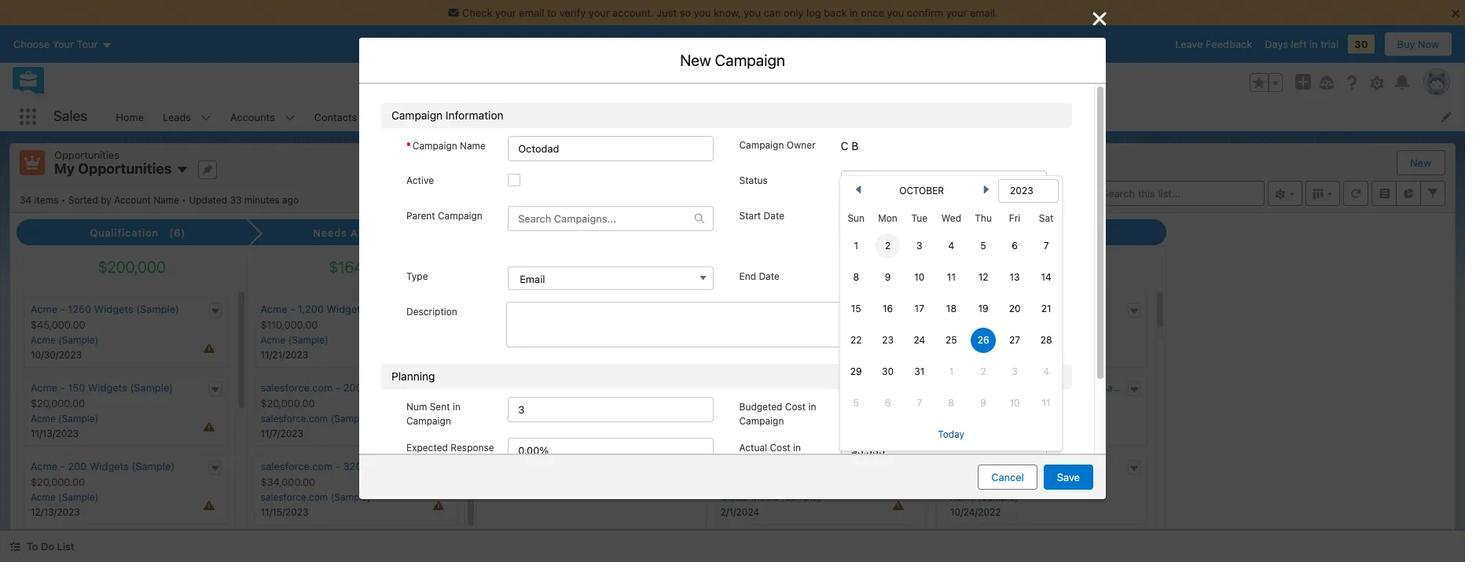 Task type: describe. For each thing, give the bounding box(es) containing it.
Start Date text field
[[841, 208, 1047, 233]]

(sample) inside $20,000.00 acme (sample) 12/13/2023
[[58, 491, 98, 503]]

text default image for salesforce.com - 600 widgets (sample)
[[1129, 384, 1140, 395]]

19
[[978, 302, 989, 314]]

0 vertical spatial 6
[[1012, 240, 1018, 251]]

acme left 19
[[951, 303, 977, 315]]

num sent in campaign for email
[[406, 401, 461, 427]]

13
[[1010, 271, 1020, 283]]

- left 80
[[786, 460, 790, 473]]

(sample) inside global media (sample) 2/1/2024
[[781, 491, 821, 503]]

event
[[520, 273, 547, 285]]

campaign owner for completed
[[739, 139, 816, 151]]

name for event
[[460, 140, 486, 152]]

now
[[1418, 38, 1440, 50]]

29
[[851, 365, 862, 377]]

$20,000.00 inside $20,000.00 acme (sample) 12/13/2023
[[31, 476, 85, 488]]

0 vertical spatial 9
[[885, 271, 891, 283]]

media for -
[[754, 460, 783, 473]]

17
[[915, 302, 925, 314]]

search... button
[[551, 70, 866, 95]]

opportunity for information
[[375, 97, 444, 111]]

needs analysis
[[313, 227, 396, 239]]

14
[[1041, 271, 1052, 283]]

$75,000.00
[[951, 397, 1004, 410]]

fri
[[1009, 212, 1021, 224]]

acme up 1/2/2024
[[721, 413, 746, 425]]

1 • from the left
[[61, 194, 66, 206]]

$110,000.00 acme (sample) 11/21/2023
[[261, 318, 328, 361]]

expected response (%) for email
[[406, 442, 494, 467]]

Description text field
[[506, 302, 1047, 347]]

new campaign for completed
[[680, 51, 785, 69]]

calendar
[[501, 110, 544, 123]]

1 horizontal spatial 8
[[949, 397, 955, 409]]

salesforce.com - 320 widgets (sample) link
[[261, 460, 450, 473]]

acme - 170 widgets (sample) link
[[721, 303, 862, 315]]

80
[[793, 460, 806, 473]]

owner inside opportunity owner
[[381, 213, 410, 225]]

acme - 150 widgets (sample) link
[[31, 381, 173, 394]]

list containing home
[[106, 102, 1466, 131]]

budgeted for planned
[[739, 401, 783, 412]]

home
[[116, 110, 144, 123]]

sun
[[848, 212, 865, 224]]

start date for planned
[[739, 210, 785, 222]]

owner for completed
[[787, 139, 816, 151]]

sent for email
[[430, 401, 450, 412]]

$45,000.00 acme (sample) 10/30/2023
[[31, 318, 98, 361]]

acme up $22,500.00
[[721, 381, 747, 394]]

accounts
[[230, 110, 275, 123]]

today
[[938, 428, 965, 440]]

expected response (%) text field for event
[[508, 438, 714, 463]]

response for email
[[451, 442, 494, 453]]

status for completed
[[739, 175, 768, 186]]

proposal
[[561, 227, 608, 239]]

save button for completed
[[1044, 465, 1094, 490]]

b for completed
[[852, 139, 859, 153]]

acme inside $20,000.00 acme (sample) 12/13/2023
[[31, 491, 56, 503]]

date for start date text box
[[764, 210, 785, 222]]

thu
[[975, 212, 992, 224]]

date for end date text box related to planned
[[759, 270, 780, 282]]

salesforce.com - 600 widgets (sample) link
[[951, 381, 1140, 394]]

acme - 140 widgets (sample) link
[[721, 381, 863, 394]]

cost for budgeted cost in campaign text field associated with planned
[[785, 401, 806, 412]]

salesforce.com - 600 widgets (sample)
[[951, 381, 1140, 394]]

leads list item
[[153, 102, 221, 131]]

my opportunities
[[54, 160, 172, 177]]

$200,000
[[98, 258, 166, 276]]

cancel for completed
[[992, 471, 1024, 484]]

save for planned
[[1057, 471, 1080, 484]]

end for planned
[[739, 270, 756, 282]]

none search field inside my opportunities|opportunities|list view element
[[1076, 180, 1265, 206]]

Start Date text field
[[841, 208, 1047, 233]]

21
[[1042, 302, 1052, 314]]

2/1/2024
[[721, 506, 760, 518]]

to
[[547, 6, 557, 19]]

2 * text field from the top
[[491, 322, 714, 348]]

my
[[54, 160, 75, 177]]

28
[[1041, 334, 1052, 346]]

additional
[[375, 431, 432, 445]]

search...
[[582, 76, 624, 89]]

acme (sample) link for acme - 1100 widgets (sample)
[[951, 334, 1018, 346]]

end date text field for planned
[[841, 268, 1047, 293]]

to
[[27, 540, 38, 553]]

complete this field. list item
[[378, 130, 717, 197]]

contacts link
[[305, 102, 367, 131]]

name inside my opportunities|opportunities|list view element
[[153, 194, 179, 206]]

cost for "actual cost in campaign" text field associated with planned
[[770, 442, 791, 453]]

opportunity for owner
[[381, 201, 435, 213]]

0 horizontal spatial 1
[[854, 240, 859, 251]]

updated
[[189, 194, 227, 206]]

additional information
[[375, 431, 500, 445]]

widgets for acme - 1,200 widgets (sample)
[[327, 303, 366, 315]]

0 horizontal spatial * list item
[[378, 355, 717, 409]]

(%) for event
[[406, 456, 422, 467]]

$20,000.00 acme (sample) 11/13/2023
[[31, 397, 98, 440]]

mon
[[878, 212, 898, 224]]

edit acme - 1250 widgets (sample)
[[604, 51, 850, 69]]

completed button
[[841, 171, 1047, 194]]

ago
[[282, 194, 299, 206]]

leave feedback
[[1176, 38, 1253, 50]]

1/2/2024
[[721, 428, 760, 440]]

to do list
[[27, 540, 74, 553]]

acme up $60,000.00
[[951, 460, 977, 473]]

salesforce.com inside the $75,000.00 salesforce.com (sample) 4/19/2023
[[951, 413, 1018, 425]]

$512,000
[[1019, 258, 1084, 276]]

salesforce.com up $75,000.00
[[951, 381, 1023, 394]]

Search My Opportunities list view. search field
[[1076, 180, 1265, 206]]

acme - 1250 widgets (sample) link
[[31, 303, 179, 315]]

11/7/2023
[[261, 428, 303, 440]]

new inside button
[[1411, 156, 1432, 169]]

- for salesforce.com - 600 widgets (sample)
[[1026, 381, 1030, 394]]

12/13/2023
[[31, 506, 80, 518]]

widgets for acme - 650 widgets (sample)
[[1010, 460, 1049, 473]]

widgets for acme - 200 widgets (sample)
[[90, 460, 129, 473]]

description for email
[[406, 306, 457, 317]]

(sample) inside '$45,000.00 acme (sample) 10/30/2023'
[[58, 334, 98, 346]]

calendar link
[[492, 102, 553, 131]]

200 for salesforce.com
[[343, 381, 362, 394]]

11/15/2023
[[261, 506, 309, 518]]

15
[[851, 302, 862, 314]]

cancel button for planned
[[978, 465, 1038, 490]]

11/13/2023
[[31, 428, 79, 440]]

start for planned
[[739, 210, 761, 222]]

widgets for acme - 140 widgets (sample) $22,500.00 acme (sample) 1/2/2024
[[778, 381, 818, 394]]

0 horizontal spatial 8
[[853, 271, 859, 283]]

c b for completed
[[841, 139, 859, 153]]

text default image inside 'to do list' 'button'
[[9, 541, 20, 552]]

$34,000.00
[[261, 476, 315, 488]]

widgets for salesforce.com - 600 widgets (sample)
[[1055, 381, 1095, 394]]

buy now button
[[1384, 31, 1453, 57]]

inverse image
[[1091, 9, 1109, 28]]

1 vertical spatial 5
[[853, 397, 859, 409]]

Active checkbox
[[508, 174, 521, 187]]

0 vertical spatial 10
[[915, 271, 925, 283]]

Description text field
[[506, 302, 1047, 347]]

items
[[34, 194, 59, 206]]

today button
[[937, 422, 966, 447]]

1 vertical spatial 7
[[917, 397, 922, 409]]

3 your from the left
[[946, 6, 967, 19]]

opportunity information
[[375, 97, 512, 111]]

active for event
[[406, 175, 434, 186]]

acme right edit
[[634, 51, 674, 69]]

acme - 200 widgets (sample)
[[31, 460, 175, 473]]

needs
[[313, 227, 347, 239]]

$105,000.00 acme (sample) 10/18/2023
[[951, 318, 1018, 361]]

email
[[519, 6, 544, 19]]

feedback
[[1206, 38, 1253, 50]]

num sent in campaign for event
[[406, 401, 461, 427]]

complete this field.
[[491, 177, 578, 189]]

owner for planned
[[787, 139, 816, 151]]

global media (sample) 2/1/2024
[[721, 491, 821, 518]]

acme (sample) link for acme - 1,200 widgets (sample)
[[261, 334, 328, 346]]

(6)
[[169, 227, 186, 239]]

acme - 140 widgets (sample) $22,500.00 acme (sample) 1/2/2024
[[721, 381, 863, 440]]

b for planned
[[852, 139, 859, 153]]

- for salesforce.com - 200 widgets (sample)
[[336, 381, 340, 394]]

26
[[978, 334, 990, 346]]

1 salesforce.com (sample) link from the top
[[261, 413, 371, 425]]

acme left 150
[[31, 381, 57, 394]]

(sample) inside $20,000.00 acme (sample) 11/13/2023
[[58, 413, 98, 425]]

edit
[[604, 51, 630, 69]]

- for acme - 1100 widgets (sample)
[[980, 303, 985, 315]]

contacts
[[314, 110, 357, 123]]

check your email to verify your account. just so you know, you can only log back in once you confirm your email.
[[462, 6, 998, 19]]

planning for email
[[392, 369, 435, 383]]

12
[[979, 271, 989, 283]]

salesforce.com down $34,000.00
[[261, 491, 328, 503]]

acme (sample) link for acme - 1250 widgets (sample)
[[31, 334, 98, 346]]

global for global media - 80 widgets (sample)
[[721, 460, 751, 473]]

new for completed
[[680, 51, 711, 69]]

- for acme - 140 widgets (sample) $22,500.00 acme (sample) 1/2/2024
[[750, 381, 755, 394]]

end for completed
[[739, 270, 756, 282]]

$60,000.00 acme (sample) 10/24/2022
[[951, 476, 1018, 518]]

budgeted cost in campaign for completed
[[739, 401, 816, 427]]

qualification
[[90, 227, 159, 239]]

planned
[[853, 177, 891, 189]]

25
[[946, 334, 957, 346]]

18
[[947, 302, 957, 314]]

expected for event
[[406, 442, 448, 453]]

acme up $110,000.00
[[261, 303, 287, 315]]

budgeted cost in campaign text field for completed
[[841, 397, 1047, 422]]

widgets right 80
[[809, 460, 848, 473]]

response for event
[[451, 442, 494, 453]]

cost for completed "actual cost in campaign" text field
[[770, 442, 791, 453]]

Parent Campaign text field
[[509, 207, 695, 230]]

by
[[101, 194, 111, 206]]

account
[[114, 194, 151, 206]]

know,
[[714, 6, 741, 19]]

170
[[758, 303, 774, 315]]

save for completed
[[1057, 471, 1080, 484]]

$20,000.00 salesforce.com (sample) 11/7/2023
[[261, 397, 371, 440]]

widgets for acme - 1250 widgets (sample)
[[94, 303, 133, 315]]

1 * text field from the top
[[491, 234, 714, 259]]

10/30/2023
[[31, 349, 82, 361]]

global media - 80 widgets (sample)
[[721, 460, 894, 473]]

1 horizontal spatial 5
[[981, 240, 987, 251]]

parent campaign for email
[[406, 210, 483, 222]]

acme (sample) link for acme - 150 widgets (sample)
[[31, 413, 98, 425]]



Task type: vqa. For each thing, say whether or not it's contained in the screenshot.


Task type: locate. For each thing, give the bounding box(es) containing it.
wed
[[942, 212, 962, 224]]

11 up 18
[[947, 271, 956, 283]]

save button
[[1044, 465, 1094, 490], [1044, 465, 1094, 490]]

$22,500.00
[[721, 397, 775, 410]]

widgets down $200,000
[[94, 303, 133, 315]]

$20,000.00 inside $20,000.00 acme (sample) 11/13/2023
[[31, 397, 85, 410]]

Num Sent in Campaign text field
[[508, 397, 714, 422], [508, 397, 714, 422]]

- left 320
[[336, 460, 340, 473]]

1 vertical spatial global
[[721, 491, 749, 503]]

acme up $45,000.00
[[31, 303, 57, 315]]

20
[[1009, 302, 1021, 314]]

global for global media (sample) 2/1/2024
[[721, 491, 749, 503]]

actual cost in campaign text field for planned
[[841, 438, 1047, 463]]

sent
[[430, 401, 450, 412], [430, 401, 450, 412]]

4 down start date text box
[[949, 240, 955, 251]]

acme (sample) link up 12/13/2023
[[31, 491, 98, 503]]

1 vertical spatial 8
[[949, 397, 955, 409]]

$20,000.00 for $200,000
[[31, 397, 85, 410]]

widgets for acme - 170 widgets (sample)
[[777, 303, 817, 315]]

actual for event
[[739, 442, 767, 453]]

new campaign for planned
[[680, 51, 785, 69]]

2 salesforce.com (sample) link from the top
[[261, 491, 371, 503]]

10 up the 17
[[915, 271, 925, 283]]

0 horizontal spatial 1250
[[68, 303, 91, 315]]

date for start date text field
[[764, 210, 785, 222]]

global media - 80 widgets (sample) link
[[721, 460, 894, 473]]

$164,000
[[329, 258, 395, 276]]

end date for completed
[[739, 270, 780, 282]]

- left 600
[[1026, 381, 1030, 394]]

1 horizontal spatial * list item
[[736, 183, 1076, 237]]

my opportunities status
[[20, 194, 189, 206]]

$20,000.00 up 11/7/2023
[[261, 397, 315, 410]]

1 vertical spatial 9
[[981, 397, 987, 409]]

1 vertical spatial 1250
[[68, 303, 91, 315]]

salesforce.com (sample) link down $34,000.00
[[261, 491, 371, 503]]

1 vertical spatial opportunity
[[381, 201, 435, 213]]

num sent in campaign text field for event
[[508, 397, 714, 422]]

date for end date text box corresponding to completed
[[759, 270, 780, 282]]

salesforce.com - 200 widgets (sample)
[[261, 381, 450, 394]]

num sent in campaign text field for email
[[508, 397, 714, 422]]

widgets for acme - 150 widgets (sample)
[[88, 381, 127, 394]]

10
[[915, 271, 925, 283], [1010, 397, 1020, 409]]

status for planned
[[739, 175, 768, 186]]

- for acme - 1250 widgets (sample)
[[60, 303, 65, 315]]

1250 up $45,000.00
[[68, 303, 91, 315]]

9 up 4/19/2023
[[981, 397, 987, 409]]

End Date text field
[[841, 268, 1047, 293], [841, 268, 1047, 293]]

16
[[883, 302, 893, 314]]

4 up salesforce.com - 600 widgets (sample)
[[1044, 365, 1050, 377]]

1
[[854, 240, 859, 251], [950, 365, 954, 377]]

0 vertical spatial * list item
[[736, 183, 1076, 237]]

2 global from the top
[[721, 491, 749, 503]]

None text field
[[849, 150, 1072, 175], [491, 288, 714, 313], [849, 150, 1072, 175], [491, 288, 714, 313]]

your left email
[[495, 6, 516, 19]]

(%)
[[406, 456, 422, 467], [406, 456, 422, 467]]

widgets right 150
[[88, 381, 127, 394]]

1 horizontal spatial 4
[[1044, 365, 1050, 377]]

* list item
[[736, 183, 1076, 237], [378, 355, 717, 409]]

$211,500
[[791, 258, 853, 276]]

new button
[[1398, 151, 1444, 175]]

text default image for acme - 1250 widgets (sample)
[[210, 306, 221, 317]]

salesforce.com down 11/21/2023
[[261, 381, 333, 394]]

acme up '10/18/2023'
[[951, 334, 976, 346]]

to do list button
[[0, 531, 84, 562]]

1 vertical spatial 1
[[950, 365, 954, 377]]

campaign information
[[392, 109, 504, 122], [392, 109, 504, 122]]

widgets right 600
[[1055, 381, 1095, 394]]

acme (sample) link down $110,000.00
[[261, 334, 328, 346]]

- for acme - 650 widgets (sample)
[[980, 460, 985, 473]]

- up $45,000.00
[[60, 303, 65, 315]]

acme inside '$45,000.00 acme (sample) 10/30/2023'
[[31, 334, 56, 346]]

0 horizontal spatial 30
[[882, 365, 894, 377]]

9 down 2 cell on the right top of page
[[885, 271, 891, 283]]

salesforce.com (sample) link up 11/7/2023
[[261, 413, 371, 425]]

list item
[[574, 102, 639, 131], [736, 130, 1076, 183], [736, 237, 1076, 290], [378, 267, 717, 321], [378, 464, 717, 517], [736, 464, 1076, 517]]

widgets up 'additional'
[[365, 381, 404, 394]]

expected response (%) for event
[[406, 442, 494, 467]]

accounts link
[[221, 102, 284, 131]]

description for event
[[406, 306, 457, 317]]

0 horizontal spatial •
[[61, 194, 66, 206]]

11/21/2023
[[261, 349, 308, 361]]

1250 inside my opportunities|opportunities|list view element
[[68, 303, 91, 315]]

Budgeted Cost in Campaign text field
[[841, 397, 1047, 422], [841, 397, 1047, 422]]

$20,000.00 down 150
[[31, 397, 85, 410]]

- left 140
[[750, 381, 755, 394]]

1 horizontal spatial 3
[[1012, 365, 1018, 377]]

analysis
[[351, 227, 396, 239]]

back
[[824, 6, 847, 19]]

1 vertical spatial salesforce.com (sample) link
[[261, 491, 371, 503]]

start date for completed
[[739, 210, 785, 222]]

active for email
[[406, 175, 434, 186]]

opportunity up analysis
[[381, 201, 435, 213]]

1 horizontal spatial you
[[744, 6, 761, 19]]

0 vertical spatial media
[[754, 460, 783, 473]]

Actual Cost in Campaign text field
[[841, 438, 1047, 463], [841, 438, 1047, 463]]

salesforce.com (sample) link
[[261, 413, 371, 425], [261, 491, 371, 503]]

num sent in campaign
[[406, 401, 461, 427], [406, 401, 461, 427]]

text default image
[[695, 213, 706, 224], [695, 213, 706, 224], [440, 306, 451, 317], [1129, 306, 1140, 317], [210, 384, 221, 395], [440, 384, 451, 395], [9, 541, 20, 552]]

0 vertical spatial 4
[[949, 240, 955, 251]]

2 horizontal spatial you
[[887, 6, 904, 19]]

days
[[1265, 38, 1289, 50]]

- up $110,000.00
[[290, 303, 295, 315]]

widgets for salesforce.com - 200 widgets (sample)
[[365, 381, 404, 394]]

2 down '10/18/2023'
[[981, 365, 987, 377]]

campaign owner for planned
[[739, 139, 816, 151]]

8 up today
[[949, 397, 955, 409]]

5 down thu
[[981, 240, 987, 251]]

acme - 170 widgets (sample)
[[721, 303, 862, 315]]

1 horizontal spatial •
[[182, 194, 186, 206]]

your right "verify"
[[589, 6, 610, 19]]

0 vertical spatial 7
[[1044, 240, 1049, 251]]

c for planned
[[841, 139, 849, 153]]

8
[[853, 271, 859, 283], [949, 397, 955, 409]]

acme - 1100 widgets (sample) link
[[951, 303, 1098, 315]]

end date text field for completed
[[841, 268, 1047, 293]]

buy now
[[1398, 38, 1440, 50]]

- inside salesforce.com - 320 widgets (sample) $34,000.00 salesforce.com (sample) 11/15/2023
[[336, 460, 340, 473]]

0 vertical spatial 1
[[854, 240, 859, 251]]

log
[[807, 6, 821, 19]]

8 up 15
[[853, 271, 859, 283]]

$105,000.00
[[951, 318, 1010, 331]]

7 down 'closed won'
[[1044, 240, 1049, 251]]

- for salesforce.com - 320 widgets (sample) $34,000.00 salesforce.com (sample) 11/15/2023
[[336, 460, 340, 473]]

acme - 1,200 widgets (sample)
[[261, 303, 412, 315]]

actual
[[739, 442, 767, 453], [739, 442, 767, 453]]

global media (sample) link
[[721, 491, 821, 503]]

0 vertical spatial 8
[[853, 271, 859, 283]]

1 you from the left
[[694, 6, 711, 19]]

(sample) inside the $75,000.00 salesforce.com (sample) 4/19/2023
[[1021, 413, 1061, 425]]

new campaign
[[680, 51, 785, 69], [680, 51, 785, 69]]

planning
[[392, 369, 435, 383], [392, 369, 435, 383]]

5 down the 29
[[853, 397, 859, 409]]

- up $20,000.00 acme (sample) 12/13/2023
[[60, 460, 65, 473]]

buy
[[1398, 38, 1416, 50]]

$20,000.00 inside $20,000.00 salesforce.com (sample) 11/7/2023
[[261, 397, 315, 410]]

acme - 1250 widgets (sample)
[[31, 303, 179, 315]]

6 down closed
[[1012, 240, 1018, 251]]

0 vertical spatial global
[[721, 460, 751, 473]]

* text field down email popup button
[[491, 322, 714, 348]]

$45,000.00
[[31, 318, 85, 331]]

(sample) inside $20,000.00 salesforce.com (sample) 11/7/2023
[[331, 413, 371, 425]]

0 vertical spatial 2
[[885, 240, 891, 251]]

leads link
[[153, 102, 201, 131]]

0 vertical spatial 200
[[343, 381, 362, 394]]

30 right "trial"
[[1355, 38, 1369, 50]]

new for planned
[[680, 51, 711, 69]]

left
[[1291, 38, 1307, 50]]

* text field down parent campaign text box
[[491, 234, 714, 259]]

Active checkbox
[[508, 174, 521, 187]]

opportunity
[[375, 97, 444, 111], [381, 201, 435, 213]]

salesforce.com - 320 widgets (sample) $34,000.00 salesforce.com (sample) 11/15/2023
[[261, 460, 450, 518]]

0 horizontal spatial your
[[495, 6, 516, 19]]

c b for planned
[[841, 139, 859, 153]]

26 cell
[[968, 324, 999, 356]]

contacts list item
[[305, 102, 387, 131]]

2 you from the left
[[744, 6, 761, 19]]

0 horizontal spatial 200
[[68, 460, 87, 473]]

- left 170
[[750, 303, 755, 315]]

None search field
[[1076, 180, 1265, 206]]

confirm
[[907, 6, 944, 19]]

2 down mon
[[885, 240, 891, 251]]

widgets inside salesforce.com - 320 widgets (sample) $34,000.00 salesforce.com (sample) 11/15/2023
[[365, 460, 404, 473]]

actual cost in campaign text field for completed
[[841, 438, 1047, 463]]

global down 1/2/2024
[[721, 460, 751, 473]]

you left can
[[744, 6, 761, 19]]

c b
[[841, 139, 859, 153], [841, 139, 859, 153]]

1 horizontal spatial 7
[[1044, 240, 1049, 251]]

select list display image
[[1306, 180, 1341, 206]]

num for event
[[406, 401, 427, 412]]

1 horizontal spatial 200
[[343, 381, 362, 394]]

text default image for acme - 650 widgets (sample)
[[1129, 463, 1140, 474]]

accounts list item
[[221, 102, 305, 131]]

group
[[1250, 73, 1283, 92]]

(sample) inside "$110,000.00 acme (sample) 11/21/2023"
[[288, 334, 328, 346]]

10/24/2022
[[951, 506, 1001, 518]]

budgeted cost in campaign for planned
[[739, 401, 816, 427]]

1 vertical spatial * list item
[[378, 355, 717, 409]]

1 down '10/18/2023'
[[950, 365, 954, 377]]

list view controls image
[[1268, 180, 1303, 206]]

• left updated
[[182, 194, 186, 206]]

*
[[406, 140, 411, 152], [406, 140, 411, 152], [741, 207, 746, 219], [383, 379, 387, 391]]

10/18/2023
[[951, 349, 1000, 361]]

do
[[41, 540, 54, 553]]

1 horizontal spatial 10
[[1010, 397, 1020, 409]]

parent campaign for event
[[406, 210, 483, 222]]

actual cost in campaign for completed
[[739, 442, 801, 467]]

acme up 11/13/2023
[[31, 413, 56, 425]]

200 for acme
[[68, 460, 87, 473]]

acme left 170
[[721, 303, 747, 315]]

campaign information for event
[[392, 109, 504, 122]]

200 up $20,000.00 acme (sample) 12/13/2023
[[68, 460, 87, 473]]

your left email.
[[946, 6, 967, 19]]

1 vertical spatial 6
[[885, 397, 891, 409]]

cancel for planned
[[992, 471, 1024, 484]]

0 vertical spatial 30
[[1355, 38, 1369, 50]]

1 vertical spatial 30
[[882, 365, 894, 377]]

end date for planned
[[739, 270, 780, 282]]

expected
[[406, 442, 448, 453], [406, 442, 448, 453]]

widgets for salesforce.com - 320 widgets (sample) $34,000.00 salesforce.com (sample) 11/15/2023
[[365, 460, 404, 473]]

0 horizontal spatial 10
[[915, 271, 925, 283]]

type for email
[[406, 270, 428, 282]]

0 horizontal spatial you
[[694, 6, 711, 19]]

calendar list item
[[492, 102, 574, 131]]

campaign name for email
[[413, 140, 486, 152]]

0 vertical spatial 11
[[947, 271, 956, 283]]

2 horizontal spatial your
[[946, 6, 967, 19]]

0 horizontal spatial 11
[[947, 271, 956, 283]]

1 horizontal spatial 2
[[981, 365, 987, 377]]

0 horizontal spatial 2
[[885, 240, 891, 251]]

widgets for acme - 1100 widgets (sample)
[[1013, 303, 1052, 315]]

7 down 31
[[917, 397, 922, 409]]

1250 up "search..." 'button'
[[688, 51, 723, 69]]

media for (sample)
[[752, 491, 779, 503]]

completed
[[853, 177, 905, 189]]

2 your from the left
[[589, 6, 610, 19]]

(0)
[[619, 227, 635, 239]]

10 down salesforce.com - 600 widgets (sample)
[[1010, 397, 1020, 409]]

opportunities list item
[[387, 102, 492, 131]]

2 • from the left
[[182, 194, 186, 206]]

widgets right 1100 at bottom right
[[1013, 303, 1052, 315]]

- up $105,000.00 on the right of page
[[980, 303, 985, 315]]

200 up $20,000.00 salesforce.com (sample) 11/7/2023
[[343, 381, 362, 394]]

acme (sample) link down $22,500.00
[[721, 413, 788, 425]]

1 vertical spatial 4
[[1044, 365, 1050, 377]]

6 down the 23
[[885, 397, 891, 409]]

7
[[1044, 240, 1049, 251], [917, 397, 922, 409]]

num
[[406, 401, 427, 412], [406, 401, 427, 412]]

0 vertical spatial 5
[[981, 240, 987, 251]]

$20,000.00 up 12/13/2023
[[31, 476, 85, 488]]

(sample) inside the '$60,000.00 acme (sample) 10/24/2022'
[[978, 491, 1018, 503]]

grid
[[841, 206, 1062, 450]]

save button for planned
[[1044, 465, 1094, 490]]

campaign information for email
[[392, 109, 504, 122]]

* text field
[[491, 234, 714, 259], [491, 322, 714, 348]]

acme inside the '$60,000.00 acme (sample) 10/24/2022'
[[951, 491, 976, 503]]

0 horizontal spatial 9
[[885, 271, 891, 283]]

0 vertical spatial salesforce.com (sample) link
[[261, 413, 371, 425]]

salesforce.com inside $20,000.00 salesforce.com (sample) 11/7/2023
[[261, 413, 328, 425]]

start date
[[739, 210, 785, 222], [739, 210, 785, 222]]

text default image
[[210, 306, 221, 317], [1129, 384, 1140, 395], [210, 463, 221, 474], [1129, 463, 1140, 474]]

2 inside cell
[[885, 240, 891, 251]]

0 vertical spatial 1250
[[688, 51, 723, 69]]

campaign name
[[413, 140, 486, 152], [413, 140, 486, 152]]

widgets right 170
[[777, 303, 817, 315]]

3 down 27
[[1012, 365, 1018, 377]]

(18)
[[1084, 227, 1106, 239]]

only
[[784, 6, 804, 19]]

$20,000.00 for $164,000
[[261, 397, 315, 410]]

widgets right 1,200
[[327, 303, 366, 315]]

200
[[343, 381, 362, 394], [68, 460, 87, 473]]

list
[[57, 540, 74, 553]]

acme inside $20,000.00 acme (sample) 11/13/2023
[[31, 413, 56, 425]]

1 horizontal spatial 11
[[1042, 397, 1051, 409]]

0 vertical spatial * text field
[[491, 234, 714, 259]]

acme (sample) link down $45,000.00
[[31, 334, 98, 346]]

$20,000.00
[[31, 397, 85, 410], [261, 397, 315, 410], [31, 476, 85, 488]]

widgets right 140
[[778, 381, 818, 394]]

media inside global media (sample) 2/1/2024
[[752, 491, 779, 503]]

grid containing sun
[[841, 206, 1062, 450]]

0 vertical spatial opportunity
[[375, 97, 444, 111]]

minutes
[[244, 194, 280, 206]]

0 horizontal spatial 4
[[949, 240, 955, 251]]

you right so
[[694, 6, 711, 19]]

you right once
[[887, 6, 904, 19]]

0 horizontal spatial 6
[[885, 397, 891, 409]]

- up $20,000.00 salesforce.com (sample) 11/7/2023
[[336, 381, 340, 394]]

30 down the 23
[[882, 365, 894, 377]]

1 vertical spatial 11
[[1042, 397, 1051, 409]]

type for event
[[406, 270, 428, 282]]

widgets right 650
[[1010, 460, 1049, 473]]

140
[[758, 381, 775, 394]]

acme up 10/24/2022 at the right bottom of the page
[[951, 491, 976, 503]]

0 vertical spatial 3
[[917, 240, 923, 251]]

None text field
[[508, 136, 714, 161], [508, 136, 714, 161], [849, 257, 1072, 282], [508, 136, 714, 161], [508, 136, 714, 161], [849, 257, 1072, 282]]

- left 150
[[60, 381, 65, 394]]

parent campaign
[[406, 210, 483, 222], [406, 210, 483, 222]]

opportunities inside list item
[[397, 110, 462, 123]]

- for acme - 1,200 widgets (sample)
[[290, 303, 295, 315]]

1 vertical spatial 200
[[68, 460, 87, 473]]

complete
[[491, 177, 534, 189]]

parent for event
[[406, 210, 435, 222]]

text default image for acme - 200 widgets (sample)
[[210, 463, 221, 474]]

0 horizontal spatial 7
[[917, 397, 922, 409]]

1 your from the left
[[495, 6, 516, 19]]

1 horizontal spatial 1250
[[688, 51, 723, 69]]

- for acme - 200 widgets (sample)
[[60, 460, 65, 473]]

acme down 11/13/2023
[[31, 460, 57, 473]]

salesforce.com
[[261, 381, 333, 394], [951, 381, 1023, 394], [261, 413, 328, 425], [951, 413, 1018, 425], [261, 460, 333, 473], [261, 491, 328, 503]]

leave feedback link
[[1176, 38, 1253, 50]]

3
[[917, 240, 923, 251], [1012, 365, 1018, 377]]

can
[[764, 6, 781, 19]]

acme (sample) link for acme - 650 widgets (sample)
[[951, 491, 1018, 503]]

acme inside "$110,000.00 acme (sample) 11/21/2023"
[[261, 334, 286, 346]]

0 horizontal spatial 5
[[853, 397, 859, 409]]

- for acme - 150 widgets (sample)
[[60, 381, 65, 394]]

acme up 11/21/2023
[[261, 334, 286, 346]]

- for acme - 170 widgets (sample)
[[750, 303, 755, 315]]

(sample)
[[787, 51, 850, 69], [136, 303, 179, 315], [369, 303, 412, 315], [819, 303, 862, 315], [1055, 303, 1098, 315], [58, 334, 98, 346], [288, 334, 328, 346], [978, 334, 1018, 346], [130, 381, 173, 394], [407, 381, 450, 394], [820, 381, 863, 394], [1097, 381, 1140, 394], [58, 413, 98, 425], [331, 413, 371, 425], [748, 413, 788, 425], [1021, 413, 1061, 425], [132, 460, 175, 473], [407, 460, 450, 473], [851, 460, 894, 473], [1052, 460, 1095, 473], [58, 491, 98, 503], [331, 491, 371, 503], [781, 491, 821, 503], [978, 491, 1018, 503]]

opportunity right 'contacts' at the top of page
[[375, 97, 444, 111]]

inverse image
[[1091, 9, 1109, 28], [1091, 9, 1109, 28]]

acme up 12/13/2023
[[31, 491, 56, 503]]

name for email
[[460, 140, 486, 152]]

$60,000.00
[[951, 476, 1005, 488]]

2 cell
[[872, 230, 904, 262]]

acme (sample) link for acme - 200 widgets (sample)
[[31, 491, 98, 503]]

1 vertical spatial 10
[[1010, 397, 1020, 409]]

salesforce.com up $34,000.00
[[261, 460, 333, 473]]

1 vertical spatial 3
[[1012, 365, 1018, 377]]

(sample) inside $105,000.00 acme (sample) 10/18/2023
[[978, 334, 1018, 346]]

1 horizontal spatial 30
[[1355, 38, 1369, 50]]

11 down salesforce.com - 600 widgets (sample)
[[1042, 397, 1051, 409]]

30 inside grid
[[882, 365, 894, 377]]

0 horizontal spatial 3
[[917, 240, 923, 251]]

list
[[106, 102, 1466, 131]]

actual for email
[[739, 442, 767, 453]]

1 global from the top
[[721, 460, 751, 473]]

campaign owner
[[739, 139, 816, 151], [739, 139, 816, 151]]

34 items • sorted by account name • updated 33 minutes ago
[[20, 194, 299, 206]]

cancel button
[[978, 465, 1038, 490], [978, 465, 1038, 490]]

global up 2/1/2024
[[721, 491, 749, 503]]

widgets right 320
[[365, 460, 404, 473]]

my opportunities|opportunities|list view element
[[9, 143, 1456, 562]]

global inside global media (sample) 2/1/2024
[[721, 491, 749, 503]]

1 vertical spatial * text field
[[491, 322, 714, 348]]

5
[[981, 240, 987, 251], [853, 397, 859, 409]]

salesforce.com down $75,000.00
[[951, 413, 1018, 425]]

tue
[[912, 212, 928, 224]]

parent for email
[[406, 210, 435, 222]]

check
[[462, 6, 493, 19]]

acme (sample) link up 11/13/2023
[[31, 413, 98, 425]]

acme up 10/30/2023
[[31, 334, 56, 346]]

1 horizontal spatial your
[[589, 6, 610, 19]]

Expected Response (%) text field
[[508, 438, 714, 463], [508, 438, 714, 463]]

acme - 150 widgets (sample)
[[31, 381, 173, 394]]

- left 650
[[980, 460, 985, 473]]

media up global media (sample) link
[[754, 460, 783, 473]]

salesforce.com up 11/7/2023
[[261, 413, 328, 425]]

expected for email
[[406, 442, 448, 453]]

1 horizontal spatial 1
[[950, 365, 954, 377]]

22
[[851, 334, 862, 346]]

c for completed
[[841, 139, 849, 153]]

widgets inside acme - 140 widgets (sample) $22,500.00 acme (sample) 1/2/2024
[[778, 381, 818, 394]]

media up 2/1/2024
[[752, 491, 779, 503]]

num for email
[[406, 401, 427, 412]]

33
[[230, 194, 242, 206]]

event button
[[508, 266, 714, 290]]

3 you from the left
[[887, 6, 904, 19]]

- inside acme - 140 widgets (sample) $22,500.00 acme (sample) 1/2/2024
[[750, 381, 755, 394]]

1 horizontal spatial 6
[[1012, 240, 1018, 251]]

campaign name for event
[[413, 140, 486, 152]]

- up "search..." 'button'
[[677, 51, 684, 69]]

days left in trial
[[1265, 38, 1339, 50]]

1 vertical spatial 2
[[981, 365, 987, 377]]

1 vertical spatial media
[[752, 491, 779, 503]]

widgets down can
[[726, 51, 784, 69]]

1,200
[[298, 303, 324, 315]]

acme (sample) link down $60,000.00
[[951, 491, 1018, 503]]

1 horizontal spatial 9
[[981, 397, 987, 409]]

acme inside $105,000.00 acme (sample) 10/18/2023
[[951, 334, 976, 346]]

1 down the sun
[[854, 240, 859, 251]]



